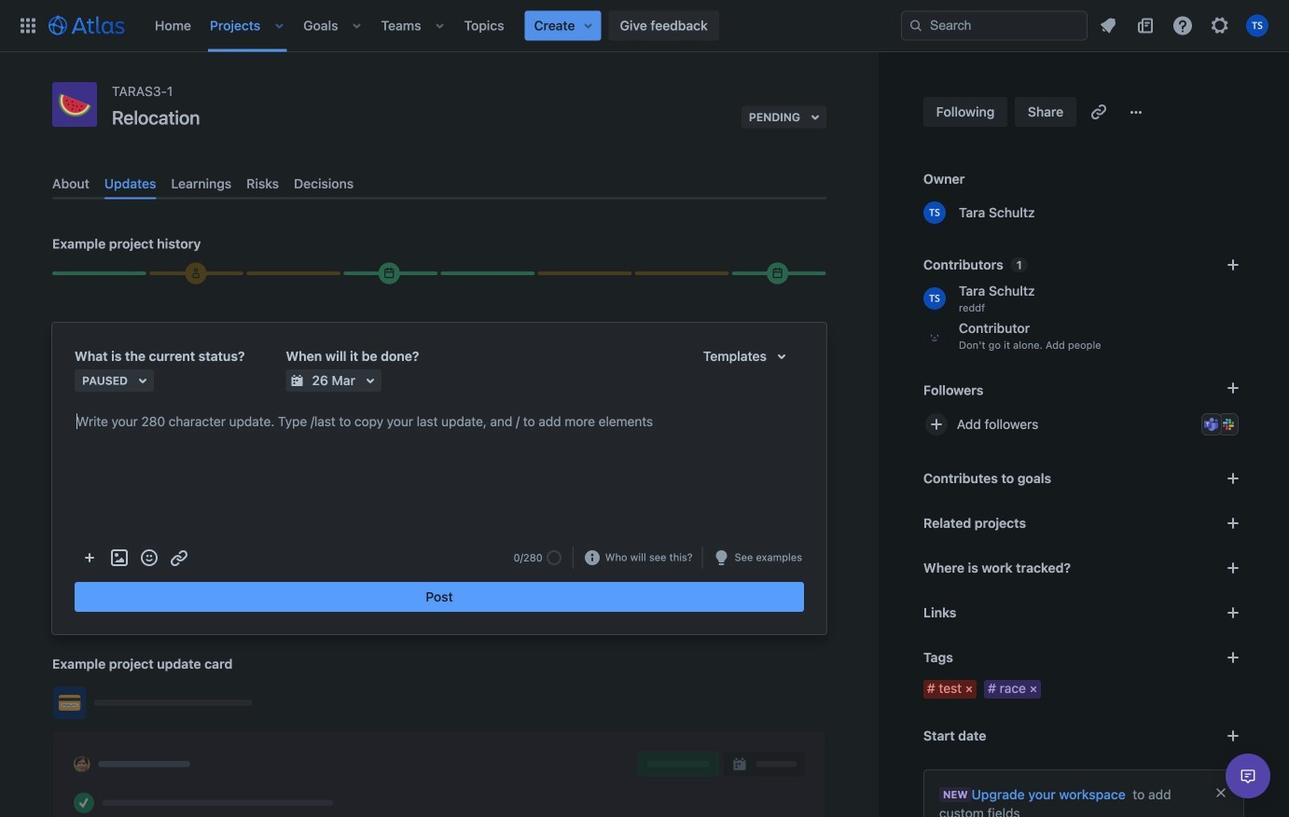Task type: describe. For each thing, give the bounding box(es) containing it.
close tag image
[[962, 682, 977, 697]]

Main content area, start typing to enter text. text field
[[75, 410, 804, 439]]

close banner image
[[1214, 785, 1229, 800]]

slack logo showing nan channels are connected to this project image
[[1221, 417, 1236, 432]]

add a follower image
[[1222, 377, 1244, 399]]

more actions image
[[78, 547, 101, 569]]

open intercom messenger image
[[1237, 765, 1259, 787]]

msteams logo showing  channels are connected to this project image
[[1204, 417, 1219, 432]]



Task type: vqa. For each thing, say whether or not it's contained in the screenshot.
Slack logo showing NaN channels are connected to this project
yes



Task type: locate. For each thing, give the bounding box(es) containing it.
help image
[[1172, 14, 1194, 37]]

tab list
[[45, 168, 834, 199]]

None search field
[[901, 11, 1088, 41]]

Search field
[[901, 11, 1088, 41]]

insert emoji image
[[138, 547, 160, 569]]

close tag image
[[1026, 682, 1041, 697]]

add follower image
[[925, 413, 948, 436]]

search image
[[909, 18, 924, 33]]

add files, videos, or images image
[[108, 547, 131, 569]]

top element
[[11, 0, 901, 52]]

banner
[[0, 0, 1289, 52]]

insert link image
[[168, 547, 190, 569]]



